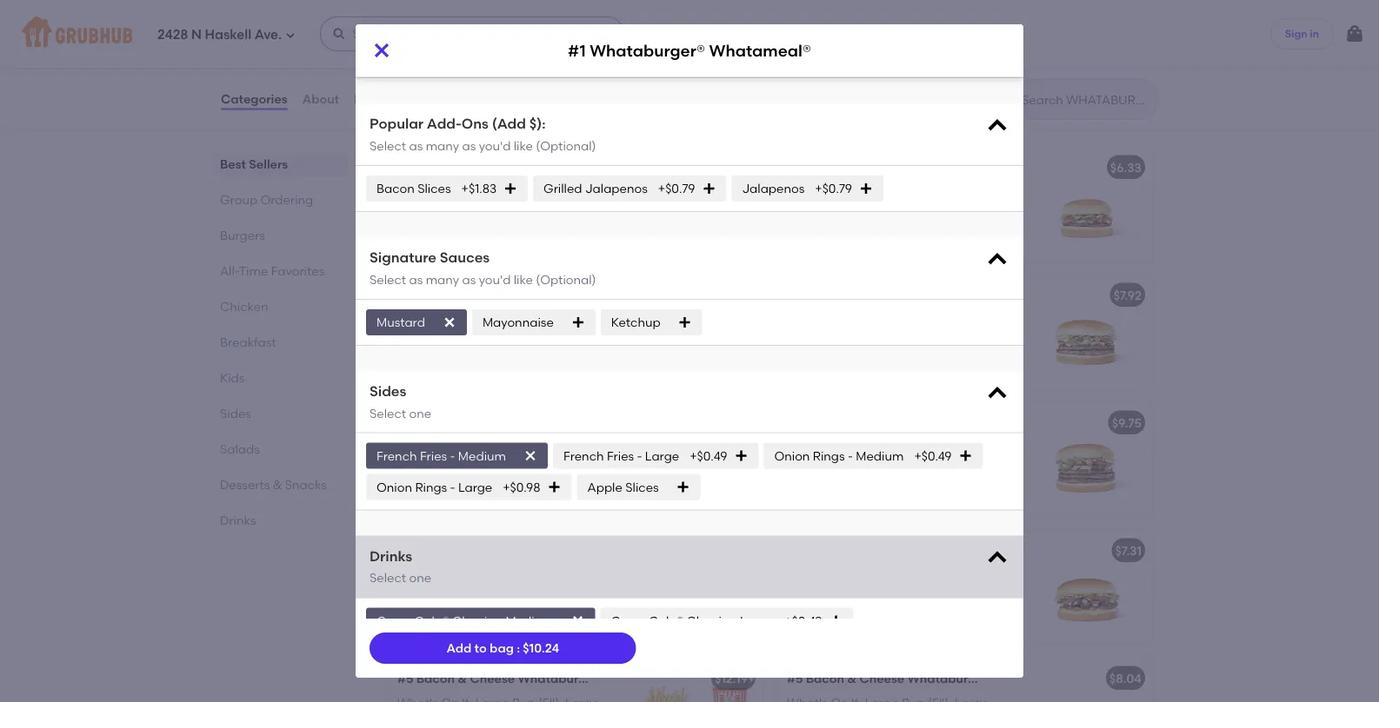 Task type: locate. For each thing, give the bounding box(es) containing it.
#5 down coca-cola® classic - medium
[[397, 671, 413, 686]]

double for #2 double meat whataburger®
[[806, 288, 848, 303]]

(regular) inside 'what's on it: large bun (5"), large beef patty (5") (1), tomato (regular), lettuce (regular), pickles (regular), diced onions (regular), mustard (regular)'
[[787, 255, 841, 270]]

+$0.49 for drinks
[[785, 614, 822, 629]]

onion for onion rings - medium
[[774, 449, 810, 464]]

0 vertical spatial mayonnaise
[[531, 30, 602, 44]]

(5"), inside 'what's on it: large bun (5"), large beef patty (5") (1), tomato (regular), lettuce (regular), pickles (regular), diced onions (regular), mustard (regular)'
[[928, 185, 952, 199]]

one inside sides select one
[[409, 406, 431, 421]]

0 vertical spatial slices
[[418, 181, 451, 196]]

one up french fries - medium
[[409, 406, 431, 421]]

(5") for #3 triple meat whataburger® whatameal®
[[461, 458, 482, 473]]

one up coca-cola® classic - medium
[[409, 571, 431, 586]]

select inside popular add-ons (add $): select as many as you'd like (optional)
[[370, 138, 406, 153]]

2 horizontal spatial ketchup
[[896, 47, 945, 62]]

jalapeño for #4 jalapeño & cheese whataburger®
[[806, 544, 863, 558]]

(3), for #3 triple meat whataburger® image
[[875, 458, 893, 473]]

0 horizontal spatial onions,
[[397, 30, 442, 44]]

0 vertical spatial you'd
[[479, 138, 511, 153]]

(regular) for #3 triple meat whataburger® whatameal®
[[397, 511, 452, 526]]

1 onions, from the left
[[397, 30, 442, 44]]

sides inside tab
[[220, 406, 251, 421]]

#4 jalapeño & cheese whataburger® image
[[1022, 532, 1152, 645]]

french
[[377, 449, 417, 464], [564, 449, 604, 464]]

diced
[[546, 12, 581, 27], [833, 30, 868, 44], [680, 47, 714, 62], [787, 238, 822, 252], [787, 365, 822, 380], [397, 369, 432, 384], [397, 493, 432, 508], [787, 493, 822, 508]]

best down popular at the left of page
[[408, 142, 430, 155]]

#2 down signature
[[397, 291, 413, 306]]

0 vertical spatial burgers
[[384, 107, 454, 130]]

burgers down reviews
[[384, 107, 454, 130]]

1 french from the left
[[377, 449, 417, 464]]

#4 for #4 jalapeño & cheese whataburger® whatameal®
[[397, 544, 414, 558]]

& inside button
[[477, 544, 486, 558]]

bacon for #5 bacon & cheese whataburger®
[[806, 671, 844, 686]]

1 fries from the left
[[420, 449, 447, 464]]

0 vertical spatial +
[[748, 160, 755, 175]]

best down signature
[[408, 270, 430, 283]]

about button
[[301, 68, 340, 130]]

pickles inside 'what's on it: large bun (5"), large beef patty (5") (1), tomato (regular), lettuce (regular), pickles (regular), diced onions (regular), mustard (regular)'
[[895, 220, 936, 235]]

0 vertical spatial like
[[514, 138, 533, 153]]

#3 triple meat whataburger® image
[[1022, 404, 1152, 517]]

2 seller from the top
[[433, 270, 461, 283]]

whatameal®
[[709, 41, 811, 60], [504, 164, 582, 178], [586, 291, 663, 306], [576, 416, 654, 431], [627, 544, 705, 558], [608, 671, 686, 686]]

1 what's on it: large bun (5"), large beef patty (5") (3), tomato (regular), lettuce (regular), pickles (regular), diced onions (regular), mustard (regular) from the left
[[397, 440, 612, 526]]

1 horizontal spatial (10),
[[876, 12, 900, 27]]

0 vertical spatial many
[[426, 138, 459, 153]]

1 horizontal spatial double
[[806, 288, 848, 303]]

0 horizontal spatial cola®
[[414, 614, 449, 629]]

what's on it: large bun (5"), large beef patty (5") (3), tomato (regular), lettuce (regular), pickles (regular), diced onions (regular), mustard (regular) up #4 jalapeño & cheese whataburger®
[[787, 440, 1002, 526]]

1 horizontal spatial #5
[[787, 671, 803, 686]]

1 horizontal spatial what's on it: large bun (5"), large beef patty (5") (3), tomato (regular), lettuce (regular), pickles (regular), diced onions (regular), mustard (regular)
[[787, 440, 1002, 526]]

2 select from the top
[[370, 272, 406, 287]]

bacon slices
[[377, 181, 451, 196]]

1 select from the top
[[370, 138, 406, 153]]

cola® for coca-cola® classic - medium
[[414, 614, 449, 629]]

sides up #3
[[370, 383, 406, 400]]

1 vertical spatial rings
[[415, 480, 447, 495]]

+
[[748, 160, 755, 175], [748, 288, 755, 303], [748, 671, 755, 686]]

1 horizontal spatial tomato,
[[903, 12, 951, 27]]

fries up apple slices
[[607, 449, 634, 464]]

2 one from the top
[[409, 571, 431, 586]]

jalapenos right grilled
[[585, 181, 648, 196]]

1 horizontal spatial sides
[[370, 383, 406, 400]]

+$0.79 down #1 whataburger®
[[815, 181, 852, 196]]

2 horizontal spatial +$0.49
[[914, 449, 952, 464]]

you'd inside popular add-ons (add $): select as many as you'd like (optional)
[[479, 138, 511, 153]]

onions
[[717, 47, 758, 62], [824, 238, 866, 252], [824, 365, 866, 380], [435, 369, 476, 384], [435, 493, 476, 508], [824, 493, 866, 508]]

1 (3), from the left
[[485, 458, 504, 473]]

0 vertical spatial sides
[[370, 383, 406, 400]]

1 classic from the left
[[452, 614, 495, 629]]

1 vertical spatial one
[[409, 571, 431, 586]]

2 jalapeño from the left
[[806, 544, 863, 558]]

- for french fries - medium
[[450, 449, 455, 464]]

1 horizontal spatial jalapenos
[[742, 181, 805, 196]]

1 vertical spatial sides
[[220, 406, 251, 421]]

2 + from the top
[[748, 288, 755, 303]]

you'd down sauces
[[479, 272, 511, 287]]

1 jalapeño from the left
[[416, 544, 474, 558]]

medium for french fries - medium
[[458, 449, 506, 464]]

meat inside the what's on it: double meat whataburger® (10), tomato, lettuce, pickles, diced onions, mustard (4oz), mayonnaise (4oz), ketchup (4oz)
[[910, 0, 941, 9]]

sign in
[[1285, 27, 1319, 40]]

seller down sauces
[[433, 270, 461, 283]]

sides inside sides select one
[[370, 383, 406, 400]]

0 vertical spatial rings
[[813, 449, 845, 464]]

$12.19 +
[[715, 671, 755, 686]]

best seller down sauces
[[408, 270, 461, 283]]

1 horizontal spatial what's on it: large bun (5"), large beef patty (5") (2), tomato (regular), lettuce (regular), pickles (regular), diced onions (regular), mustard (regular)
[[787, 312, 1002, 398]]

like
[[514, 138, 533, 153], [514, 272, 533, 287]]

2 +$0.79 from the left
[[815, 181, 852, 196]]

0 horizontal spatial (10),
[[565, 0, 588, 9]]

0 horizontal spatial coca-
[[377, 614, 414, 629]]

best for #1
[[408, 142, 430, 155]]

#5 bacon & cheese whataburger® image
[[1022, 660, 1152, 703]]

10 whataburger® box image
[[632, 0, 763, 71]]

beef inside 'what's on it: large bun (5"), large beef patty (5") (1), tomato (regular), lettuce (regular), pickles (regular), diced onions (regular), mustard (regular)'
[[787, 202, 814, 217]]

like down "$):"
[[514, 138, 533, 153]]

(5"), for #2 double meat whataburger®
[[928, 312, 952, 327]]

breakfast tab
[[220, 333, 342, 351]]

pickles
[[582, 47, 622, 62], [895, 220, 936, 235], [895, 348, 936, 363], [506, 351, 546, 366], [506, 476, 546, 490], [895, 476, 936, 490]]

rings
[[813, 449, 845, 464], [415, 480, 447, 495]]

0 horizontal spatial double
[[416, 291, 459, 306]]

what's on it: large bun (5"), large beef patty (5") (2), tomato (regular), lettuce (regular), pickles (regular), diced onions (regular), mustard (regular)
[[787, 312, 1002, 398], [397, 316, 612, 401]]

rings for medium
[[813, 449, 845, 464]]

2 horizontal spatial bacon
[[806, 671, 844, 686]]

grilled
[[544, 181, 582, 196]]

tomato, inside 'what's on it: whataburger® (10), tomato, lettuce, pickles, diced onions, mustard (4oz), mayonnaise (4oz), ketchup (4oz)'
[[397, 12, 446, 27]]

+$0.98
[[503, 480, 541, 495]]

2 tomato, from the left
[[903, 12, 951, 27]]

2 (4oz) from the left
[[948, 47, 976, 62]]

0 horizontal spatial #4
[[397, 544, 414, 558]]

svg image
[[1344, 23, 1365, 44], [332, 27, 346, 41], [285, 30, 296, 40], [371, 40, 392, 61], [640, 48, 653, 62], [985, 114, 1010, 138], [504, 182, 518, 196], [702, 182, 716, 196], [859, 182, 873, 196], [571, 315, 585, 329], [678, 315, 692, 329], [734, 449, 748, 463], [959, 449, 973, 463], [548, 481, 561, 495], [571, 614, 585, 628]]

signature sauces select as many as you'd like (optional)
[[370, 249, 596, 287]]

2 (3), from the left
[[875, 458, 893, 473]]

drinks inside drinks select one
[[370, 548, 412, 565]]

sides select one
[[370, 383, 431, 421]]

(optional) up #2 double meat whataburger® whatameal®
[[536, 272, 596, 287]]

1 horizontal spatial fries
[[607, 449, 634, 464]]

what's on it: large bun (5"), large beef patty (5") (3), tomato (regular), lettuce (regular), pickles (regular), diced onions (regular), mustard (regular) down the #3 triple meat whataburger® whatameal®
[[397, 440, 612, 526]]

one for sides
[[409, 406, 431, 421]]

0 horizontal spatial drinks
[[220, 513, 256, 528]]

0 horizontal spatial (2),
[[485, 334, 503, 348]]

jalapenos down $10.24 +
[[742, 181, 805, 196]]

#5
[[397, 671, 413, 686], [787, 671, 803, 686]]

cheese for #5 bacon & cheese whataburger®
[[860, 671, 905, 686]]

you'd inside signature sauces select as many as you'd like (optional)
[[479, 272, 511, 287]]

(regular) down onion rings - large
[[397, 511, 452, 526]]

+$1.83
[[461, 181, 497, 196]]

2 best seller from the top
[[408, 270, 461, 283]]

sides down kids
[[220, 406, 251, 421]]

onions,
[[397, 30, 442, 44], [871, 30, 915, 44]]

0 horizontal spatial +$0.79
[[658, 181, 695, 196]]

tomato inside 'what's on it: large bun (5"), large beef patty (5") (1), tomato (regular), lettuce (regular), pickles (regular), diced onions (regular), mustard (regular)'
[[893, 202, 939, 217]]

0 vertical spatial (10),
[[565, 0, 588, 9]]

2 jalapenos from the left
[[742, 181, 805, 196]]

on inside 'what's on it: whataburger® (10), tomato, lettuce, pickles, diced onions, mustard (4oz), mayonnaise (4oz), ketchup (4oz)'
[[441, 0, 459, 9]]

#2
[[787, 288, 803, 303], [397, 291, 413, 306]]

1 vertical spatial many
[[426, 272, 459, 287]]

#1 whataburger® whatameal®
[[568, 41, 811, 60], [397, 164, 582, 178]]

(regular) down the onion rings - medium in the bottom of the page
[[787, 511, 841, 526]]

1 one from the top
[[409, 406, 431, 421]]

french for french fries - medium
[[377, 449, 417, 464]]

jalapeño
[[416, 544, 474, 558], [806, 544, 863, 558]]

2 lettuce, from the left
[[954, 12, 1002, 27]]

onions for #3 triple meat whataburger® whatameal®
[[435, 493, 476, 508]]

2 fries from the left
[[607, 449, 634, 464]]

drinks tab
[[220, 511, 342, 530]]

1 horizontal spatial onions,
[[871, 30, 915, 44]]

svg image
[[776, 48, 790, 62], [985, 248, 1010, 272], [443, 315, 456, 329], [985, 382, 1010, 406], [524, 449, 537, 463], [676, 481, 690, 495], [985, 547, 1010, 571], [829, 614, 843, 628]]

many
[[426, 138, 459, 153], [426, 272, 459, 287]]

meat for #2 double meat whataburger®
[[851, 288, 882, 303]]

1 vertical spatial (optional)
[[536, 272, 596, 287]]

0 vertical spatial best
[[408, 142, 430, 155]]

what's on it: large bun (5"), large beef patty (5") (3), tomato (regular), lettuce (regular), pickles (regular), diced onions (regular), mustard (regular)
[[397, 440, 612, 526], [787, 440, 1002, 526]]

onion for onion rings - large
[[377, 480, 412, 495]]

whataburger® inside 'what's on it: whataburger® (10), tomato, lettuce, pickles, diced onions, mustard (4oz), mayonnaise (4oz), ketchup (4oz)'
[[476, 0, 562, 9]]

many down add-
[[426, 138, 459, 153]]

0 horizontal spatial #5
[[397, 671, 413, 686]]

2 many from the top
[[426, 272, 459, 287]]

coca-cola® classic - medium
[[377, 614, 554, 629]]

seller down add-
[[433, 142, 461, 155]]

onions for #2 double meat whataburger® whatameal®
[[435, 369, 476, 384]]

burgers inside tab
[[220, 228, 265, 243]]

ketchup inside 'what's on it: whataburger® (10), tomato, lettuce, pickles, diced onions, mustard (4oz), mayonnaise (4oz), ketchup (4oz)'
[[432, 47, 481, 62]]

#2 double meat whataburger® whatameal®
[[397, 291, 663, 306]]

&
[[273, 477, 282, 492], [477, 544, 486, 558], [866, 544, 876, 558], [458, 671, 467, 686], [847, 671, 857, 686]]

1 lettuce, from the left
[[449, 12, 497, 27]]

like inside popular add-ons (add $): select as many as you'd like (optional)
[[514, 138, 533, 153]]

group
[[220, 192, 258, 207]]

pickles, inside the what's on it: double meat whataburger® (10), tomato, lettuce, pickles, diced onions, mustard (4oz), mayonnaise (4oz), ketchup (4oz)
[[787, 30, 830, 44]]

0 vertical spatial (optional)
[[536, 138, 596, 153]]

(2), down #2 double meat whataburger® whatameal®
[[485, 334, 503, 348]]

burgers
[[384, 107, 454, 130], [220, 228, 265, 243]]

+$0.79
[[658, 181, 695, 196], [815, 181, 852, 196]]

fries for large
[[607, 449, 634, 464]]

1 horizontal spatial #4
[[787, 544, 803, 558]]

slices right apple
[[625, 480, 659, 495]]

#5 right $12.19 +
[[787, 671, 803, 686]]

bun inside 'what's on it: large bun (5"), large beef patty (5") (1), tomato (regular), lettuce (regular), pickles (regular), diced onions (regular), mustard (regular)'
[[902, 185, 925, 199]]

#2 for #2 double meat whataburger® whatameal®
[[397, 291, 413, 306]]

like up #2 double meat whataburger® whatameal®
[[514, 272, 533, 287]]

1 horizontal spatial classic
[[687, 614, 729, 629]]

$10.24 +
[[711, 160, 755, 175]]

1 vertical spatial best
[[220, 157, 246, 171]]

0 horizontal spatial +$0.49
[[690, 449, 727, 464]]

meat for #3 triple meat whataburger® whatameal®
[[452, 416, 483, 431]]

#5 bacon & cheese whataburger® whatameal® image
[[632, 660, 763, 703]]

to
[[474, 641, 487, 656]]

about
[[302, 92, 339, 106]]

drinks inside tab
[[220, 513, 256, 528]]

classic
[[452, 614, 495, 629], [687, 614, 729, 629]]

bun for #3 triple meat whataburger® whatameal®
[[513, 440, 535, 455]]

pickles, inside 'what's on it: whataburger® (10), tomato, lettuce, pickles, diced onions, mustard (4oz), mayonnaise (4oz), ketchup (4oz)'
[[500, 12, 543, 27]]

chicken tab
[[220, 297, 342, 316]]

1 vertical spatial onion
[[377, 480, 412, 495]]

#1 whataburger®
[[787, 160, 891, 175]]

(regular),
[[942, 202, 999, 217], [835, 220, 892, 235], [939, 220, 996, 235], [869, 238, 926, 252], [944, 330, 1002, 345], [555, 334, 612, 348], [835, 348, 892, 363], [939, 348, 996, 363], [445, 351, 503, 366], [549, 351, 606, 366], [869, 365, 926, 380], [479, 369, 537, 384], [555, 458, 612, 473], [944, 458, 1002, 473], [445, 476, 503, 490], [549, 476, 606, 490], [835, 476, 892, 490], [939, 476, 996, 490], [479, 493, 537, 508], [869, 493, 926, 508]]

one for drinks
[[409, 571, 431, 586]]

french down #3
[[377, 449, 417, 464]]

(add
[[492, 115, 526, 132]]

best seller for double
[[408, 270, 461, 283]]

1 (optional) from the top
[[536, 138, 596, 153]]

cola® for coca-cola® classic - large
[[649, 614, 684, 629]]

1 many from the top
[[426, 138, 459, 153]]

(5") for #2 double meat whataburger®
[[851, 330, 872, 345]]

like inside signature sauces select as many as you'd like (optional)
[[514, 272, 533, 287]]

1 vertical spatial burgers
[[220, 228, 265, 243]]

1 vertical spatial seller
[[433, 270, 461, 283]]

1 horizontal spatial drinks
[[370, 548, 412, 565]]

(3), for the #3 triple meat whataburger® whatameal® image at the bottom of page
[[485, 458, 504, 473]]

many down sauces
[[426, 272, 459, 287]]

2 coca- from the left
[[611, 614, 649, 629]]

1 horizontal spatial slices
[[625, 480, 659, 495]]

0 vertical spatial #1 whataburger® whatameal®
[[568, 41, 811, 60]]

(4oz) inside 'what's on it: whataburger® (10), tomato, lettuce, pickles, diced onions, mustard (4oz), mayonnaise (4oz), ketchup (4oz)'
[[484, 47, 513, 62]]

bun for #1 whataburger®
[[902, 185, 925, 199]]

#4 for #4 jalapeño & cheese whataburger®
[[787, 544, 803, 558]]

categories button
[[220, 68, 288, 130]]

double inside the what's on it: double meat whataburger® (10), tomato, lettuce, pickles, diced onions, mustard (4oz), mayonnaise (4oz), ketchup (4oz)
[[865, 0, 907, 9]]

(4oz) inside the what's on it: double meat whataburger® (10), tomato, lettuce, pickles, diced onions, mustard (4oz), mayonnaise (4oz), ketchup (4oz)
[[948, 47, 976, 62]]

2 you'd from the top
[[479, 272, 511, 287]]

tomato for #3 triple meat whataburger® whatameal®
[[506, 458, 552, 473]]

main navigation navigation
[[0, 0, 1379, 68]]

3 + from the top
[[748, 671, 755, 686]]

2 onions, from the left
[[871, 30, 915, 44]]

#5 bacon & cheese whataburger®
[[787, 671, 995, 686]]

#1 whataburger® whatameal® image
[[632, 148, 763, 261]]

& for #5 bacon & cheese whataburger® whatameal®
[[458, 671, 467, 686]]

(10), inside the what's on it: double meat whataburger® (10), tomato, lettuce, pickles, diced onions, mustard (4oz), mayonnaise (4oz), ketchup (4oz)
[[876, 12, 900, 27]]

1 jalapenos from the left
[[585, 181, 648, 196]]

tomato
[[377, 47, 422, 62], [893, 202, 939, 217], [896, 330, 941, 345], [506, 334, 552, 348], [506, 458, 552, 473], [896, 458, 942, 473]]

(5") inside 'what's on it: large bun (5"), large beef patty (5") (1), tomato (regular), lettuce (regular), pickles (regular), diced onions (regular), mustard (regular)'
[[851, 202, 872, 217]]

(3),
[[485, 458, 504, 473], [875, 458, 893, 473]]

many inside signature sauces select as many as you'd like (optional)
[[426, 272, 459, 287]]

onions inside 'what's on it: large bun (5"), large beef patty (5") (1), tomato (regular), lettuce (regular), pickles (regular), diced onions (regular), mustard (regular)'
[[824, 238, 866, 252]]

#2 double meat whataburger® whatameal® image
[[632, 276, 763, 389]]

double for #2 double meat whataburger® whatameal®
[[416, 291, 459, 306]]

large
[[865, 185, 899, 199], [955, 185, 989, 199], [865, 312, 899, 327], [955, 312, 989, 327], [476, 316, 510, 331], [565, 316, 600, 331], [476, 440, 510, 455], [565, 440, 600, 455], [865, 440, 899, 455], [955, 440, 989, 455], [645, 449, 679, 464], [458, 480, 492, 495], [740, 614, 774, 629]]

-
[[450, 449, 455, 464], [637, 449, 642, 464], [848, 449, 853, 464], [450, 480, 455, 495], [497, 614, 503, 629], [732, 614, 737, 629]]

(10), inside 'what's on it: whataburger® (10), tomato, lettuce, pickles, diced onions, mustard (4oz), mayonnaise (4oz), ketchup (4oz)'
[[565, 0, 588, 9]]

best left sellers
[[220, 157, 246, 171]]

what's on it: large bun (5"), large beef patty (5") (2), tomato (regular), lettuce (regular), pickles (regular), diced onions (regular), mustard (regular) down #2 double meat whataburger®
[[787, 312, 1002, 398]]

0 horizontal spatial classic
[[452, 614, 495, 629]]

1 horizontal spatial onion
[[774, 449, 810, 464]]

0 horizontal spatial french
[[377, 449, 417, 464]]

1 (4oz) from the left
[[484, 47, 513, 62]]

double
[[865, 0, 907, 9], [806, 288, 848, 303], [416, 291, 459, 306]]

0 horizontal spatial slices
[[418, 181, 451, 196]]

Search WHATABURGER search field
[[1020, 91, 1153, 108]]

2 french from the left
[[564, 449, 604, 464]]

0 vertical spatial onion
[[774, 449, 810, 464]]

lettuce inside 'what's on it: large bun (5"), large beef patty (5") (1), tomato (regular), lettuce (regular), pickles (regular), diced onions (regular), mustard (regular)'
[[787, 220, 832, 235]]

1 vertical spatial mayonnaise
[[787, 47, 858, 62]]

sauces
[[440, 249, 490, 266]]

#4 inside button
[[397, 544, 414, 558]]

1 horizontal spatial lettuce,
[[954, 12, 1002, 27]]

0 horizontal spatial #2
[[397, 291, 413, 306]]

it: inside the what's on it: double meat whataburger® (10), tomato, lettuce, pickles, diced onions, mustard (4oz), mayonnaise (4oz), ketchup (4oz)
[[851, 0, 862, 9]]

patty inside 'what's on it: large bun (5"), large beef patty (5") (1), tomato (regular), lettuce (regular), pickles (regular), diced onions (regular), mustard (regular)'
[[816, 202, 848, 217]]

as down sauces
[[462, 272, 476, 287]]

1 horizontal spatial (2),
[[875, 330, 893, 345]]

what's
[[397, 0, 438, 9], [787, 0, 828, 9], [787, 185, 828, 199], [787, 312, 828, 327], [397, 316, 438, 331], [397, 440, 438, 455], [787, 440, 828, 455]]

(optional) inside signature sauces select as many as you'd like (optional)
[[536, 272, 596, 287]]

0 vertical spatial drinks
[[220, 513, 256, 528]]

drinks down onion rings - large
[[370, 548, 412, 565]]

sides for sides
[[220, 406, 251, 421]]

cheese
[[489, 544, 534, 558], [879, 544, 924, 558], [470, 671, 515, 686], [860, 671, 905, 686]]

cola®
[[414, 614, 449, 629], [649, 614, 684, 629]]

1 horizontal spatial pickles,
[[787, 30, 830, 44]]

0 horizontal spatial rings
[[415, 480, 447, 495]]

0 horizontal spatial ketchup
[[432, 47, 481, 62]]

2 what's on it: large bun (5"), large beef patty (5") (3), tomato (regular), lettuce (regular), pickles (regular), diced onions (regular), mustard (regular) from the left
[[787, 440, 1002, 526]]

1 horizontal spatial cola®
[[649, 614, 684, 629]]

1 vertical spatial slices
[[625, 480, 659, 495]]

drinks
[[220, 513, 256, 528], [370, 548, 412, 565]]

1 horizontal spatial french
[[564, 449, 604, 464]]

(5") for #1 whataburger®
[[851, 202, 872, 217]]

cheese for #5 bacon & cheese whataburger® whatameal®
[[470, 671, 515, 686]]

1 horizontal spatial (3),
[[875, 458, 893, 473]]

1 best seller from the top
[[408, 142, 461, 155]]

lettuce for #2 double meat whataburger®
[[787, 348, 832, 363]]

1 vertical spatial $10.24
[[523, 641, 559, 656]]

it: inside 'what's on it: whataburger® (10), tomato, lettuce, pickles, diced onions, mustard (4oz), mayonnaise (4oz), ketchup (4oz)'
[[462, 0, 473, 9]]

as down ons
[[462, 138, 476, 153]]

2 #4 from the left
[[787, 544, 803, 558]]

1 vertical spatial drinks
[[370, 548, 412, 565]]

+ for $10.24
[[748, 160, 755, 175]]

(regular) up "triple"
[[397, 387, 452, 401]]

1 #5 from the left
[[397, 671, 413, 686]]

2 vertical spatial +
[[748, 671, 755, 686]]

drinks down desserts
[[220, 513, 256, 528]]

fries
[[420, 449, 447, 464], [607, 449, 634, 464]]

(2), down #2 double meat whataburger®
[[875, 330, 893, 345]]

4 select from the top
[[370, 571, 406, 586]]

(optional) down "$):"
[[536, 138, 596, 153]]

1 horizontal spatial #2
[[787, 288, 803, 303]]

$7.31
[[1115, 544, 1142, 558]]

1 tomato, from the left
[[397, 12, 446, 27]]

tomato, inside the what's on it: double meat whataburger® (10), tomato, lettuce, pickles, diced onions, mustard (4oz), mayonnaise (4oz), ketchup (4oz)
[[903, 12, 951, 27]]

1 vertical spatial you'd
[[479, 272, 511, 287]]

what's on it: large bun (5"), large beef patty (5") (2), tomato (regular), lettuce (regular), pickles (regular), diced onions (regular), mustard (regular) for #2 double meat whataburger®
[[787, 312, 1002, 398]]

:
[[517, 641, 520, 656]]

(10),
[[565, 0, 588, 9], [876, 12, 900, 27]]

2 #5 from the left
[[787, 671, 803, 686]]

0 horizontal spatial jalapeño
[[416, 544, 474, 558]]

burgers down the group
[[220, 228, 265, 243]]

0 horizontal spatial what's on it: large bun (5"), large beef patty (5") (2), tomato (regular), lettuce (regular), pickles (regular), diced onions (regular), mustard (regular)
[[397, 316, 612, 401]]

select
[[370, 138, 406, 153], [370, 272, 406, 287], [370, 406, 406, 421], [370, 571, 406, 586]]

best sellers tab
[[220, 155, 342, 173]]

1 +$0.79 from the left
[[658, 181, 695, 196]]

#2 right $11.94 +
[[787, 288, 803, 303]]

2 classic from the left
[[687, 614, 729, 629]]

kids tab
[[220, 369, 342, 387]]

(regular) up the onion rings - medium in the bottom of the page
[[787, 383, 841, 398]]

0 vertical spatial seller
[[433, 142, 461, 155]]

0 horizontal spatial lettuce,
[[449, 12, 497, 27]]

ketchup
[[432, 47, 481, 62], [896, 47, 945, 62], [611, 315, 661, 330]]

it:
[[462, 0, 473, 9], [851, 0, 862, 9], [851, 185, 862, 199], [851, 312, 862, 327], [462, 316, 473, 331], [462, 440, 473, 455], [851, 440, 862, 455]]

2 horizontal spatial double
[[865, 0, 907, 9]]

french up apple
[[564, 449, 604, 464]]

1 cola® from the left
[[414, 614, 449, 629]]

classic up to
[[452, 614, 495, 629]]

1 vertical spatial pickles,
[[787, 30, 830, 44]]

#4 jalapeño & cheese whataburger® whatameal® image
[[632, 532, 763, 645]]

medium
[[458, 449, 506, 464], [856, 449, 904, 464], [506, 614, 554, 629]]

what's on it: large bun (5"), large beef patty (5") (2), tomato (regular), lettuce (regular), pickles (regular), diced onions (regular), mustard (regular) down #2 double meat whataburger® whatameal®
[[397, 316, 612, 401]]

2 vertical spatial best
[[408, 270, 430, 283]]

2428 n haskell ave.
[[157, 27, 282, 43]]

cheese for #4 jalapeño & cheese whataburger® whatameal®
[[489, 544, 534, 558]]

1 vertical spatial best seller
[[408, 270, 461, 283]]

(5") for #2 double meat whataburger® whatameal®
[[461, 334, 482, 348]]

burgers tab
[[220, 226, 342, 244]]

bun
[[902, 185, 925, 199], [902, 312, 925, 327], [513, 316, 535, 331], [513, 440, 535, 455], [902, 440, 925, 455]]

slices for apple slices
[[625, 480, 659, 495]]

bun for #2 double meat whataburger®
[[902, 312, 925, 327]]

pickles for #2 double meat whataburger®
[[895, 348, 936, 363]]

onion
[[774, 449, 810, 464], [377, 480, 412, 495]]

2 vertical spatial mayonnaise
[[483, 315, 554, 330]]

slices left +$1.83 at the left top of the page
[[418, 181, 451, 196]]

cola® up #5 bacon & cheese whataburger® whatameal® image
[[649, 614, 684, 629]]

you'd down '(add'
[[479, 138, 511, 153]]

+$0.79 right grilled jalapenos
[[658, 181, 695, 196]]

seller for double
[[433, 270, 461, 283]]

pickles for #1 whataburger®
[[895, 220, 936, 235]]

(5"), for #2 double meat whataburger® whatameal®
[[538, 316, 562, 331]]

0 horizontal spatial burgers
[[220, 228, 265, 243]]

1 + from the top
[[748, 160, 755, 175]]

best seller down add-
[[408, 142, 461, 155]]

fries up onion rings - large
[[420, 449, 447, 464]]

1 seller from the top
[[433, 142, 461, 155]]

apple slices
[[588, 480, 659, 495]]

cheese inside button
[[489, 544, 534, 558]]

(5"),
[[928, 185, 952, 199], [928, 312, 952, 327], [538, 316, 562, 331], [538, 440, 562, 455], [928, 440, 952, 455]]

select inside drinks select one
[[370, 571, 406, 586]]

0 vertical spatial $10.24
[[711, 160, 748, 175]]

#4
[[397, 544, 414, 558], [787, 544, 803, 558]]

#5 for #5 bacon & cheese whataburger® whatameal®
[[397, 671, 413, 686]]

kids
[[220, 370, 245, 385]]

1 horizontal spatial jalapeño
[[806, 544, 863, 558]]

1 vertical spatial like
[[514, 272, 533, 287]]

classic up #5 bacon & cheese whataburger® whatameal® image
[[687, 614, 729, 629]]

1 horizontal spatial #1
[[568, 41, 586, 60]]

#4 jalapeño & cheese whataburger® whatameal® button
[[387, 532, 763, 645]]

1 horizontal spatial bacon
[[416, 671, 455, 686]]

1 coca- from the left
[[377, 614, 414, 629]]

mustard inside 'what's on it: whataburger® (10), tomato, lettuce, pickles, diced onions, mustard (4oz), mayonnaise (4oz), ketchup (4oz)'
[[445, 30, 493, 44]]

0 horizontal spatial tomato,
[[397, 12, 446, 27]]

1 horizontal spatial (4oz)
[[948, 47, 976, 62]]

(5")
[[851, 202, 872, 217], [851, 330, 872, 345], [461, 334, 482, 348], [461, 458, 482, 473], [851, 458, 872, 473]]

0 horizontal spatial (4oz)
[[484, 47, 513, 62]]

(regular) for #2 double meat whataburger®
[[787, 383, 841, 398]]

2 like from the top
[[514, 272, 533, 287]]

3 select from the top
[[370, 406, 406, 421]]

all-time favorites tab
[[220, 262, 342, 280]]

what's inside the what's on it: double meat whataburger® (10), tomato, lettuce, pickles, diced onions, mustard (4oz), mayonnaise (4oz), ketchup (4oz)
[[787, 0, 828, 9]]

salads tab
[[220, 440, 342, 458]]

1 like from the top
[[514, 138, 533, 153]]

+ for $11.94
[[748, 288, 755, 303]]

1 horizontal spatial rings
[[813, 449, 845, 464]]

& for #5 bacon & cheese whataburger®
[[847, 671, 857, 686]]

0 horizontal spatial jalapenos
[[585, 181, 648, 196]]

0 vertical spatial one
[[409, 406, 431, 421]]

+$0.49
[[690, 449, 727, 464], [914, 449, 952, 464], [785, 614, 822, 629]]

all-time favorites
[[220, 264, 325, 278]]

2 (optional) from the top
[[536, 272, 596, 287]]

(5"), for #1 whataburger®
[[928, 185, 952, 199]]

mustard
[[445, 30, 493, 44], [918, 30, 967, 44], [929, 238, 978, 252], [377, 315, 425, 330], [929, 365, 978, 380], [540, 369, 588, 384], [540, 493, 588, 508], [929, 493, 978, 508]]

1 horizontal spatial +$0.49
[[785, 614, 822, 629]]

pickles for #3 triple meat whataburger® whatameal®
[[506, 476, 546, 490]]

1 #4 from the left
[[397, 544, 414, 558]]

2 cola® from the left
[[649, 614, 684, 629]]

1 vertical spatial (10),
[[876, 12, 900, 27]]

1 you'd from the top
[[479, 138, 511, 153]]

cola® up add
[[414, 614, 449, 629]]

one inside drinks select one
[[409, 571, 431, 586]]

(2), for #2 double meat whataburger® whatameal®
[[485, 334, 503, 348]]

0 horizontal spatial fries
[[420, 449, 447, 464]]

+$0.79 for grilled jalapenos
[[658, 181, 695, 196]]

(regular) up #2 double meat whataburger®
[[787, 255, 841, 270]]

+ for $12.19
[[748, 671, 755, 686]]

tomato for #2 double meat whataburger® whatameal®
[[506, 334, 552, 348]]

#5 for #5 bacon & cheese whataburger®
[[787, 671, 803, 686]]

0 horizontal spatial pickles,
[[500, 12, 543, 27]]

jalapeño inside button
[[416, 544, 474, 558]]

slices
[[418, 181, 451, 196], [625, 480, 659, 495]]

sign in button
[[1270, 18, 1334, 50]]



Task type: vqa. For each thing, say whether or not it's contained in the screenshot.


Task type: describe. For each thing, give the bounding box(es) containing it.
select inside sides select one
[[370, 406, 406, 421]]

diced inside the what's on it: double meat whataburger® (10), tomato, lettuce, pickles, diced onions, mustard (4oz), mayonnaise (4oz), ketchup (4oz)
[[833, 30, 868, 44]]

bag
[[490, 641, 514, 656]]

$7.92
[[1114, 288, 1142, 303]]

best for #2
[[408, 270, 430, 283]]

desserts & snacks
[[220, 477, 327, 492]]

$9.75
[[1112, 416, 1142, 431]]

coca-cola® classic - large
[[611, 614, 774, 629]]

cheese for #4 jalapeño & cheese whataburger®
[[879, 544, 924, 558]]

coca- for coca-cola® classic - large
[[611, 614, 649, 629]]

#2 for #2 double meat whataburger®
[[787, 288, 803, 303]]

& for #4 jalapeño & cheese whataburger® whatameal®
[[477, 544, 486, 558]]

mustard inside 'what's on it: large bun (5"), large beef patty (5") (1), tomato (regular), lettuce (regular), pickles (regular), diced onions (regular), mustard (regular)'
[[929, 238, 978, 252]]

bun for #2 double meat whataburger® whatameal®
[[513, 316, 535, 331]]

popular add-ons (add $): select as many as you'd like (optional)
[[370, 115, 596, 153]]

& inside tab
[[273, 477, 282, 492]]

+$0.49 for sides
[[690, 449, 727, 464]]

breakfast
[[220, 335, 276, 350]]

add
[[446, 641, 472, 656]]

2428
[[157, 27, 188, 43]]

0 horizontal spatial bacon
[[377, 181, 415, 196]]

mayonnaise inside 'what's on it: whataburger® (10), tomato, lettuce, pickles, diced onions, mustard (4oz), mayonnaise (4oz), ketchup (4oz)'
[[531, 30, 602, 44]]

lettuce for #3 triple meat whataburger® whatameal®
[[397, 476, 442, 490]]

drinks select one
[[370, 548, 431, 586]]

what's on it: double meat whataburger® (10), tomato, lettuce, pickles, diced onions, mustard (4oz), mayonnaise (4oz), ketchup (4oz) button
[[777, 0, 1152, 71]]

onion rings - medium
[[774, 449, 904, 464]]

ons
[[462, 115, 489, 132]]

$11.94 +
[[715, 288, 755, 303]]

sellers
[[249, 157, 288, 171]]

lettuce, inside the what's on it: double meat whataburger® (10), tomato, lettuce, pickles, diced onions, mustard (4oz), mayonnaise (4oz), ketchup (4oz)
[[954, 12, 1002, 27]]

chicken
[[220, 299, 268, 314]]

ave.
[[255, 27, 282, 43]]

#4 jalapeño & cheese whataburger® whatameal®
[[397, 544, 705, 558]]

pickles for #2 double meat whataburger® whatameal®
[[506, 351, 546, 366]]

#2 double meat whataburger®
[[787, 288, 972, 303]]

#3 triple meat whataburger® whatameal®
[[397, 416, 654, 431]]

ketchup inside the what's on it: double meat whataburger® (10), tomato, lettuce, pickles, diced onions, mustard (4oz), mayonnaise (4oz), ketchup (4oz)
[[896, 47, 945, 62]]

haskell
[[205, 27, 251, 43]]

beef for #2 double meat whataburger® whatameal®
[[397, 334, 424, 348]]

patty for #2 double meat whataburger® whatameal®
[[427, 334, 458, 348]]

beef for #3 triple meat whataburger® whatameal®
[[397, 458, 424, 473]]

what's on it: whataburger® (10), tomato, lettuce, pickles, diced onions, mustard (4oz), mayonnaise (4oz), ketchup (4oz) button
[[387, 0, 763, 71]]

1 horizontal spatial burgers
[[384, 107, 454, 130]]

french fries - large
[[564, 449, 679, 464]]

patty for #2 double meat whataburger®
[[816, 330, 848, 345]]

mustard inside the what's on it: double meat whataburger® (10), tomato, lettuce, pickles, diced onions, mustard (4oz), mayonnaise (4oz), ketchup (4oz)
[[918, 30, 967, 44]]

#5 bacon & cheese whataburger® whatameal®
[[397, 671, 686, 686]]

drinks for drinks
[[220, 513, 256, 528]]

bacon for #5 bacon & cheese whataburger® whatameal®
[[416, 671, 455, 686]]

jalapeño for #4 jalapeño & cheese whataburger® whatameal®
[[416, 544, 474, 558]]

(1),
[[875, 202, 891, 217]]

french fries - medium
[[377, 449, 506, 464]]

patty for #3 triple meat whataburger® whatameal®
[[427, 458, 458, 473]]

in
[[1310, 27, 1319, 40]]

on inside 'what's on it: large bun (5"), large beef patty (5") (1), tomato (regular), lettuce (regular), pickles (regular), diced onions (regular), mustard (regular)'
[[831, 185, 848, 199]]

lettuce for #2 double meat whataburger® whatameal®
[[397, 351, 442, 366]]

add-
[[427, 115, 462, 132]]

reviews button
[[353, 68, 403, 130]]

meat for #2 double meat whataburger® whatameal®
[[461, 291, 492, 306]]

triple
[[416, 416, 449, 431]]

onions for #1 whataburger®
[[824, 238, 866, 252]]

n
[[191, 27, 202, 43]]

best sellers
[[220, 157, 288, 171]]

0 horizontal spatial #1
[[397, 164, 411, 178]]

beef for #1 whataburger®
[[787, 202, 814, 217]]

whatameal® inside button
[[627, 544, 705, 558]]

what's on it: large bun (5"), large beef patty (5") (2), tomato (regular), lettuce (regular), pickles (regular), diced onions (regular), mustard (regular) for #2 double meat whataburger® whatameal®
[[397, 316, 612, 401]]

2 horizontal spatial #1
[[787, 160, 801, 175]]

- for onion rings - large
[[450, 480, 455, 495]]

as down popular at the left of page
[[409, 138, 423, 153]]

reviews
[[354, 92, 402, 106]]

add to bag : $10.24
[[446, 641, 559, 656]]

coca- for coca-cola® classic - medium
[[377, 614, 414, 629]]

beef for #2 double meat whataburger®
[[787, 330, 814, 345]]

what's on it: large bun (5"), large beef patty (5") (3), tomato (regular), lettuce (regular), pickles (regular), diced onions (regular), mustard (regular) for #3 triple meat whataburger® image
[[787, 440, 1002, 526]]

tomato for #1 whataburger®
[[893, 202, 939, 217]]

medium for onion rings - medium
[[856, 449, 904, 464]]

patty for #1 whataburger®
[[816, 202, 848, 217]]

$6.33
[[1110, 160, 1142, 175]]

all-
[[220, 264, 239, 278]]

(regular) for #2 double meat whataburger® whatameal®
[[397, 387, 452, 401]]

diced inside 'what's on it: large bun (5"), large beef patty (5") (1), tomato (regular), lettuce (regular), pickles (regular), diced onions (regular), mustard (regular)'
[[787, 238, 822, 252]]

on inside the what's on it: double meat whataburger® (10), tomato, lettuce, pickles, diced onions, mustard (4oz), mayonnaise (4oz), ketchup (4oz)
[[831, 0, 848, 9]]

1 vertical spatial #1 whataburger® whatameal®
[[397, 164, 582, 178]]

what's on it: double meat whataburger® (10), tomato, lettuce, pickles, diced onions, mustard (4oz), mayonnaise (4oz), ketchup (4oz)
[[787, 0, 1002, 62]]

slices for bacon slices
[[418, 181, 451, 196]]

time
[[239, 264, 268, 278]]

& for #4 jalapeño & cheese whataburger®
[[866, 544, 876, 558]]

#4 jalapeño & cheese whataburger®
[[787, 544, 1014, 558]]

onions, inside the what's on it: double meat whataburger® (10), tomato, lettuce, pickles, diced onions, mustard (4oz), mayonnaise (4oz), ketchup (4oz)
[[871, 30, 915, 44]]

signature
[[370, 249, 436, 266]]

$8.04
[[1110, 671, 1142, 686]]

sign
[[1285, 27, 1308, 40]]

1 horizontal spatial ketchup
[[611, 315, 661, 330]]

10 double meat whataburger® box image
[[1022, 0, 1152, 71]]

it: inside 'what's on it: large bun (5"), large beef patty (5") (1), tomato (regular), lettuce (regular), pickles (regular), diced onions (regular), mustard (regular)'
[[851, 185, 862, 199]]

(optional) inside popular add-ons (add $): select as many as you'd like (optional)
[[536, 138, 596, 153]]

onions, inside 'what's on it: whataburger® (10), tomato, lettuce, pickles, diced onions, mustard (4oz), mayonnaise (4oz), ketchup (4oz)'
[[397, 30, 442, 44]]

lettuce for #1 whataburger®
[[787, 220, 832, 235]]

sides for sides select one
[[370, 383, 406, 400]]

ordering
[[260, 192, 313, 207]]

onion rings - large
[[377, 480, 492, 495]]

many inside popular add-ons (add $): select as many as you'd like (optional)
[[426, 138, 459, 153]]

(5"), for #3 triple meat whataburger® whatameal®
[[538, 440, 562, 455]]

group ordering
[[220, 192, 313, 207]]

+$0.79 for jalapenos
[[815, 181, 852, 196]]

french for french fries - large
[[564, 449, 604, 464]]

desserts & snacks tab
[[220, 476, 342, 494]]

search icon image
[[994, 89, 1015, 110]]

favorites
[[271, 264, 325, 278]]

salads
[[220, 442, 260, 457]]

#1 whataburger® image
[[1022, 148, 1152, 261]]

snacks
[[285, 477, 327, 492]]

select inside signature sauces select as many as you'd like (optional)
[[370, 272, 406, 287]]

- for french fries - large
[[637, 449, 642, 464]]

as down signature
[[409, 272, 423, 287]]

0 horizontal spatial $10.24
[[523, 641, 559, 656]]

$12.19
[[715, 671, 748, 686]]

- for onion rings - medium
[[848, 449, 853, 464]]

what's on it: large bun (5"), large beef patty (5") (1), tomato (regular), lettuce (regular), pickles (regular), diced onions (regular), mustard (regular)
[[787, 185, 999, 270]]

tomato for #2 double meat whataburger®
[[896, 330, 941, 345]]

mayonnaise inside the what's on it: double meat whataburger® (10), tomato, lettuce, pickles, diced onions, mustard (4oz), mayonnaise (4oz), ketchup (4oz)
[[787, 47, 858, 62]]

rings for large
[[415, 480, 447, 495]]

desserts
[[220, 477, 270, 492]]

$11.94
[[715, 288, 748, 303]]

grilled jalapenos
[[544, 181, 648, 196]]

best inside tab
[[220, 157, 246, 171]]

classic for medium
[[452, 614, 495, 629]]

$):
[[529, 115, 546, 132]]

drinks for drinks select one
[[370, 548, 412, 565]]

seller for whataburger®
[[433, 142, 461, 155]]

classic for large
[[687, 614, 729, 629]]

(regular) for #1 whataburger®
[[787, 255, 841, 270]]

diced inside 'what's on it: whataburger® (10), tomato, lettuce, pickles, diced onions, mustard (4oz), mayonnaise (4oz), ketchup (4oz)'
[[546, 12, 581, 27]]

popular
[[370, 115, 424, 132]]

onions for #2 double meat whataburger®
[[824, 365, 866, 380]]

#2 double meat whataburger® image
[[1022, 276, 1152, 389]]

what's on it: large bun (5"), large beef patty (5") (3), tomato (regular), lettuce (regular), pickles (regular), diced onions (regular), mustard (regular) for the #3 triple meat whataburger® whatameal® image at the bottom of page
[[397, 440, 612, 526]]

(2), for #2 double meat whataburger®
[[875, 330, 893, 345]]

what's inside 'what's on it: whataburger® (10), tomato, lettuce, pickles, diced onions, mustard (4oz), mayonnaise (4oz), ketchup (4oz)'
[[397, 0, 438, 9]]

diced onions
[[680, 47, 758, 62]]

whataburger® inside the what's on it: double meat whataburger® (10), tomato, lettuce, pickles, diced onions, mustard (4oz), mayonnaise (4oz), ketchup (4oz)
[[787, 12, 874, 27]]

apple
[[588, 480, 623, 495]]

fries for medium
[[420, 449, 447, 464]]

group ordering tab
[[220, 190, 342, 209]]

lettuce, inside 'what's on it: whataburger® (10), tomato, lettuce, pickles, diced onions, mustard (4oz), mayonnaise (4oz), ketchup (4oz)'
[[449, 12, 497, 27]]

best seller for whataburger®
[[408, 142, 461, 155]]

what's on it: whataburger® (10), tomato, lettuce, pickles, diced onions, mustard (4oz), mayonnaise (4oz), ketchup (4oz)
[[397, 0, 602, 62]]

sides tab
[[220, 404, 342, 423]]

categories
[[221, 92, 288, 106]]

what's inside 'what's on it: large bun (5"), large beef patty (5") (1), tomato (regular), lettuce (regular), pickles (regular), diced onions (regular), mustard (regular)'
[[787, 185, 828, 199]]

#3
[[397, 416, 413, 431]]

#3 triple meat whataburger® whatameal® image
[[632, 404, 763, 517]]



